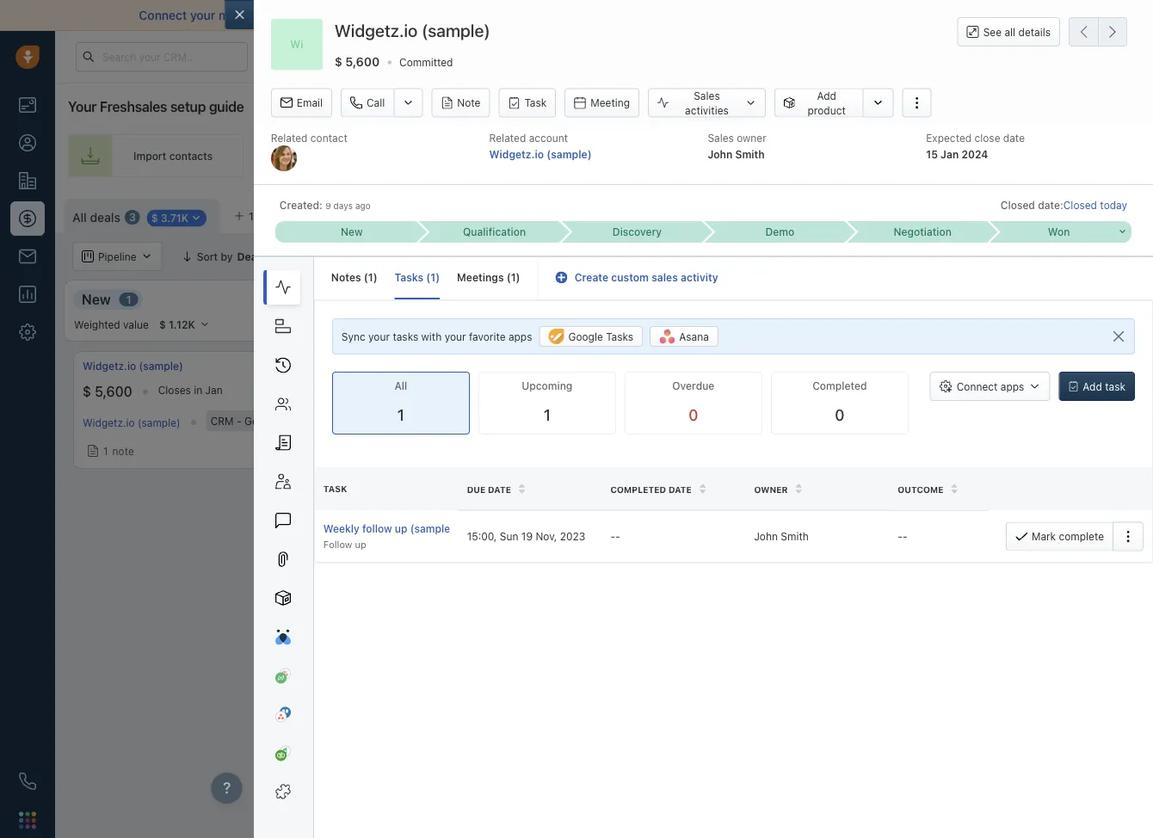 Task type: vqa. For each thing, say whether or not it's contained in the screenshot.
Won
yes



Task type: locate. For each thing, give the bounding box(es) containing it.
0 horizontal spatial )
[[373, 271, 377, 283]]

deals left date:
[[996, 207, 1022, 219]]

1 horizontal spatial task
[[524, 97, 547, 109]]

2 horizontal spatial all
[[444, 250, 457, 262]]

tasks
[[393, 330, 418, 343]]

your left mailbox
[[190, 8, 215, 22]]

13
[[249, 210, 260, 222]]

demo down quotas
[[904, 291, 943, 307]]

$ for qualification
[[362, 383, 371, 400]]

0 horizontal spatial deals
[[90, 210, 120, 224]]

0 vertical spatial sales
[[694, 90, 720, 102]]

) for meetings ( 1 )
[[516, 271, 520, 283]]

and right quotas
[[961, 250, 980, 262]]

completed for completed date
[[611, 484, 666, 494]]

team left 15
[[860, 150, 885, 162]]

deals inside button
[[996, 207, 1022, 219]]

container_wx8msf4aqz5i3rn1 image for add deal
[[724, 371, 736, 383]]

jan inside the expected close date 15 jan 2024
[[941, 148, 959, 160]]

new down all deals link
[[82, 291, 111, 307]]

your right sync
[[368, 330, 390, 343]]

close image
[[1127, 11, 1136, 20]]

container_wx8msf4aqz5i3rn1 image down negotiation link
[[906, 250, 918, 262]]

0 horizontal spatial demo
[[765, 226, 794, 238]]

0 vertical spatial qualification
[[463, 226, 526, 238]]

your right invite
[[579, 150, 601, 162]]

your for connect your mailbox to improve deliverability and enable 2-way sync of email conversations.
[[190, 8, 215, 22]]

(sample) inside weekly follow up (sample) follow up
[[410, 523, 454, 535]]

1 vertical spatial widgetz.io (sample)
[[83, 360, 183, 372]]

gold
[[244, 415, 267, 427]]

1 vertical spatial tasks
[[606, 331, 633, 343]]

import inside button
[[960, 207, 993, 219]]

sales for sales activities
[[694, 90, 720, 102]]

connect inside widgetz.io (sample) dialog
[[957, 380, 998, 392]]

0 vertical spatial connect
[[139, 8, 187, 22]]

0 horizontal spatial task
[[323, 484, 347, 494]]

all for deals
[[72, 210, 87, 224]]

2 vertical spatial widgetz.io (sample)
[[83, 416, 180, 429]]

) down owners
[[516, 271, 520, 283]]

all inside all deal owners button
[[444, 250, 457, 262]]

1 vertical spatial smith
[[781, 530, 809, 542]]

1 vertical spatial up
[[355, 539, 366, 550]]

0 vertical spatial john
[[708, 148, 733, 160]]

1 vertical spatial demo
[[904, 291, 943, 307]]

deal up 'search' field
[[1115, 207, 1136, 219]]

add left task
[[1083, 380, 1102, 392]]

0 horizontal spatial to
[[266, 8, 277, 22]]

sales
[[694, 90, 720, 102], [708, 132, 734, 144]]

0 vertical spatial acme
[[362, 360, 390, 372]]

0 horizontal spatial completed
[[611, 484, 666, 494]]

related down task button
[[489, 132, 526, 144]]

completed for completed
[[812, 380, 867, 392]]

john down activities
[[708, 148, 733, 160]]

1 horizontal spatial $ 5,600
[[335, 54, 380, 69]]

1 horizontal spatial note
[[392, 441, 414, 453]]

related inside related account widgetz.io (sample)
[[489, 132, 526, 144]]

1 horizontal spatial container_wx8msf4aqz5i3rn1 image
[[313, 250, 325, 262]]

(sample) up committed
[[422, 20, 490, 40]]

add up product on the right top of the page
[[817, 90, 836, 102]]

1 vertical spatial inc
[[393, 415, 407, 427]]

invite your team
[[549, 150, 629, 162]]

jan down expected
[[941, 148, 959, 160]]

0 horizontal spatial connect
[[139, 8, 187, 22]]

widgetz.io (sample) link up closes in jan
[[83, 359, 183, 374]]

from
[[968, 8, 995, 22]]

acme up '$ 100' on the top left of page
[[362, 360, 390, 372]]

$ 5,600 up call "button"
[[335, 54, 380, 69]]

2 ) from the left
[[436, 271, 440, 283]]

1 vertical spatial john
[[754, 530, 778, 542]]

expected close date 15 jan 2024
[[926, 132, 1025, 160]]

1 closes from the left
[[158, 384, 191, 396]]

1 -- from the left
[[611, 530, 620, 542]]

1 horizontal spatial import
[[960, 207, 993, 219]]

container_wx8msf4aqz5i3rn1 image
[[425, 250, 437, 262], [906, 250, 918, 262], [724, 371, 736, 383]]

1 horizontal spatial connect
[[957, 380, 998, 392]]

0 horizontal spatial john
[[708, 148, 733, 160]]

closes in jan
[[158, 384, 223, 396]]

1 ( from the left
[[364, 271, 368, 283]]

see all details
[[983, 26, 1051, 38]]

3
[[129, 211, 136, 223]]

to left 'start'
[[923, 8, 935, 22]]

1 inc from the top
[[393, 360, 408, 372]]

container_wx8msf4aqz5i3rn1 image
[[313, 250, 325, 262], [990, 371, 1002, 383], [87, 445, 99, 457]]

activity
[[681, 271, 718, 283]]

all
[[72, 210, 87, 224], [444, 250, 457, 262], [394, 380, 407, 392]]

2 horizontal spatial $
[[362, 383, 371, 400]]

(sample) down closes in jan
[[138, 416, 180, 429]]

asana button
[[650, 326, 719, 347]]

1 related from the left
[[271, 132, 308, 144]]

and left 'enable' on the left top of the page
[[405, 8, 426, 22]]

1 horizontal spatial qualification
[[463, 226, 526, 238]]

discovery inside widgetz.io (sample) dialog
[[613, 226, 662, 238]]

Search your CRM... text field
[[76, 42, 248, 71]]

created: 9 days ago
[[280, 199, 371, 211]]

1 horizontal spatial date
[[668, 484, 692, 494]]

0 vertical spatial tasks
[[395, 271, 423, 283]]

0 horizontal spatial closed
[[1001, 199, 1035, 211]]

in
[[194, 384, 202, 396], [460, 384, 468, 396]]

add deal
[[1092, 207, 1136, 219], [740, 371, 784, 383], [1006, 371, 1050, 383]]

see all details button
[[958, 17, 1060, 46]]

0 vertical spatial import
[[133, 150, 166, 162]]

) down all deal owners button
[[436, 271, 440, 283]]

-- down outcome
[[898, 530, 907, 542]]

up down follow
[[355, 539, 366, 550]]

acme inc (sample) link down tasks
[[362, 359, 455, 374]]

1 vertical spatial acme inc (sample)
[[362, 415, 453, 427]]

tasks right google
[[606, 331, 633, 343]]

1 horizontal spatial apps
[[1001, 380, 1024, 392]]

0 horizontal spatial 5,600
[[95, 383, 132, 400]]

0 vertical spatial container_wx8msf4aqz5i3rn1 image
[[313, 250, 325, 262]]

smith
[[735, 148, 765, 160], [781, 530, 809, 542]]

1 acme inc (sample) from the top
[[362, 360, 455, 372]]

favorite
[[469, 330, 506, 343]]

related
[[271, 132, 308, 144], [489, 132, 526, 144]]

note button
[[431, 88, 490, 118]]

0 vertical spatial apps
[[508, 330, 532, 343]]

( down all deal owners button
[[426, 271, 430, 283]]

completed
[[812, 380, 867, 392], [611, 484, 666, 494]]

0 horizontal spatial qualification
[[361, 291, 443, 307]]

0 horizontal spatial up
[[355, 539, 366, 550]]

0 vertical spatial new
[[341, 226, 363, 238]]

import contacts
[[133, 150, 213, 162]]

0 horizontal spatial container_wx8msf4aqz5i3rn1 image
[[425, 250, 437, 262]]

3 ) from the left
[[516, 271, 520, 283]]

add deal left "add task" button
[[1006, 371, 1050, 383]]

all deal owners
[[444, 250, 519, 262]]

2 closed from the left
[[1063, 199, 1097, 211]]

2 horizontal spatial )
[[516, 271, 520, 283]]

0 vertical spatial $ 5,600
[[335, 54, 380, 69]]

0 horizontal spatial apps
[[508, 330, 532, 343]]

acme inc (sample) up note button
[[362, 415, 453, 427]]

1 horizontal spatial tasks
[[606, 331, 633, 343]]

0 horizontal spatial in
[[194, 384, 202, 396]]

google tasks button
[[539, 326, 643, 347]]

( down owners
[[507, 271, 511, 283]]

1 vertical spatial jan
[[205, 384, 223, 396]]

1 vertical spatial and
[[961, 250, 980, 262]]

2 acme from the top
[[362, 415, 390, 427]]

john
[[708, 148, 733, 160], [754, 530, 778, 542]]

closed today link
[[1063, 198, 1127, 212]]

add task
[[1083, 380, 1126, 392]]

apps
[[508, 330, 532, 343], [1001, 380, 1024, 392]]

0 horizontal spatial closes
[[158, 384, 191, 396]]

created:
[[280, 199, 322, 211]]

0 horizontal spatial and
[[405, 8, 426, 22]]

phone element
[[10, 764, 45, 799]]

your for sync your tasks with your favorite apps
[[368, 330, 390, 343]]

import deals group
[[937, 199, 1060, 228]]

1 horizontal spatial in
[[460, 384, 468, 396]]

deals left 3
[[90, 210, 120, 224]]

1 ) from the left
[[373, 271, 377, 283]]

0 horizontal spatial tasks
[[395, 271, 423, 283]]

related down email button
[[271, 132, 308, 144]]

1 vertical spatial connect
[[957, 380, 998, 392]]

import up 'quotas and forecasting'
[[960, 207, 993, 219]]

plan
[[270, 415, 291, 427]]

demo down "route"
[[765, 226, 794, 238]]

(sample) down account
[[547, 148, 592, 160]]

follow
[[362, 523, 392, 535]]

sales owner john smith
[[708, 132, 767, 160]]

date for completed date
[[668, 484, 692, 494]]

3 ( from the left
[[507, 271, 511, 283]]

to right mailbox
[[266, 8, 277, 22]]

apps left "add task" button
[[1001, 380, 1024, 392]]

task
[[524, 97, 547, 109], [323, 484, 347, 494]]

discovery down the "sales"
[[639, 291, 703, 307]]

invite your team link
[[484, 134, 678, 177]]

0 horizontal spatial --
[[611, 530, 620, 542]]

(sample) inside related account widgetz.io (sample)
[[547, 148, 592, 160]]

acme inc (sample) link
[[362, 359, 455, 374], [362, 415, 453, 427]]

0 horizontal spatial import
[[133, 150, 166, 162]]

add right the overdue
[[740, 371, 760, 383]]

closes
[[158, 384, 191, 396], [424, 384, 457, 396]]

closed
[[1001, 199, 1035, 211], [1063, 199, 1097, 211]]

john down owner
[[754, 530, 778, 542]]

1 horizontal spatial add deal
[[1006, 371, 1050, 383]]

sales inside sales owner john smith
[[708, 132, 734, 144]]

qualification down tasks ( 1 )
[[361, 291, 443, 307]]

1 horizontal spatial smith
[[781, 530, 809, 542]]

acme down '$ 100' on the top left of page
[[362, 415, 390, 427]]

1 closed from the left
[[1001, 199, 1035, 211]]

won button
[[989, 221, 1132, 243]]

up right follow
[[395, 523, 407, 535]]

add deal up 'search' field
[[1092, 207, 1136, 219]]

deal up meetings
[[459, 250, 480, 262]]

conversations.
[[587, 8, 671, 22]]

2 closes from the left
[[424, 384, 457, 396]]

qualification up owners
[[463, 226, 526, 238]]

your right with
[[445, 330, 466, 343]]

call button
[[341, 88, 394, 118]]

1 vertical spatial acme inc (sample) link
[[362, 415, 453, 427]]

2 ( from the left
[[426, 271, 430, 283]]

date for due date
[[488, 484, 511, 494]]

1 acme inc (sample) link from the top
[[362, 359, 455, 374]]

1 horizontal spatial all
[[394, 380, 407, 392]]

connect apps button
[[930, 372, 1050, 401], [930, 372, 1050, 401]]

1 vertical spatial discovery
[[639, 291, 703, 307]]

1 horizontal spatial closed
[[1063, 199, 1097, 211]]

inc up note button
[[393, 415, 407, 427]]

2 horizontal spatial add deal
[[1092, 207, 1136, 219]]

closed date: closed today
[[1001, 199, 1127, 211]]

0 vertical spatial acme inc (sample) link
[[362, 359, 455, 374]]

you
[[837, 8, 857, 22]]

tasks inside button
[[606, 331, 633, 343]]

team down meeting
[[604, 150, 629, 162]]

to inside 'route leads to your team' link
[[822, 150, 832, 162]]

1 team from the left
[[604, 150, 629, 162]]

0 horizontal spatial related
[[271, 132, 308, 144]]

owner
[[737, 132, 767, 144]]

route leads to your team link
[[695, 134, 916, 177]]

closes for 5,600
[[158, 384, 191, 396]]

1 horizontal spatial up
[[395, 523, 407, 535]]

invite
[[549, 150, 576, 162]]

smith inside sales owner john smith
[[735, 148, 765, 160]]

1 horizontal spatial 5,600
[[345, 54, 380, 69]]

(sample) down closes in nov
[[410, 415, 453, 427]]

jan up crm at left
[[205, 384, 223, 396]]

container_wx8msf4aqz5i3rn1 image right the overdue
[[724, 371, 736, 383]]

widgetz.io (sample) up committed
[[335, 20, 490, 40]]

phone image
[[19, 773, 36, 790]]

widgetz.io (sample) dialog
[[224, 0, 1153, 838]]

0 horizontal spatial date
[[488, 484, 511, 494]]

closed left today
[[1063, 199, 1097, 211]]

0
[[719, 293, 725, 305], [958, 293, 965, 305], [689, 406, 698, 424], [835, 406, 845, 424]]

(sample)
[[422, 20, 490, 40], [547, 148, 592, 160], [139, 360, 183, 372], [411, 360, 455, 372], [410, 415, 453, 427], [336, 415, 378, 427], [138, 416, 180, 429], [410, 523, 454, 535]]

$ for new
[[83, 383, 91, 400]]

qualification
[[463, 226, 526, 238], [361, 291, 443, 307]]

1 horizontal spatial new
[[341, 226, 363, 238]]

import
[[133, 150, 166, 162], [960, 207, 993, 219]]

1 horizontal spatial team
[[860, 150, 885, 162]]

due
[[467, 484, 486, 494]]

widgetz.io (sample) up 1 note
[[83, 416, 180, 429]]

add deal right the overdue
[[740, 371, 784, 383]]

5,600 up call "button"
[[345, 54, 380, 69]]

sales
[[652, 271, 678, 283]]

mark
[[1032, 530, 1056, 542]]

0 vertical spatial smith
[[735, 148, 765, 160]]

deals for import
[[996, 207, 1022, 219]]

quotas and forecasting
[[923, 250, 1041, 262]]

closed left date:
[[1001, 199, 1035, 211]]

crm
[[211, 415, 234, 427]]

0 vertical spatial widgetz.io (sample)
[[335, 20, 490, 40]]

meetings
[[457, 271, 504, 283]]

tasks down the applied
[[395, 271, 423, 283]]

1 horizontal spatial related
[[489, 132, 526, 144]]

0 horizontal spatial all
[[72, 210, 87, 224]]

container_wx8msf4aqz5i3rn1 image inside quotas and forecasting link
[[906, 250, 918, 262]]

1 horizontal spatial and
[[961, 250, 980, 262]]

2 horizontal spatial date
[[1003, 132, 1025, 144]]

o
[[329, 210, 337, 222]]

new
[[341, 226, 363, 238], [82, 291, 111, 307]]

0 vertical spatial jan
[[941, 148, 959, 160]]

acme inc (sample) down tasks
[[362, 360, 455, 372]]

1 vertical spatial $ 5,600
[[83, 383, 132, 400]]

inc up 100
[[393, 360, 408, 372]]

1 vertical spatial sales
[[708, 132, 734, 144]]

owner
[[754, 484, 788, 494]]

container_wx8msf4aqz5i3rn1 image up tasks ( 1 )
[[425, 250, 437, 262]]

1 vertical spatial completed
[[611, 484, 666, 494]]

0 horizontal spatial (
[[364, 271, 368, 283]]

2 acme inc (sample) link from the top
[[362, 415, 453, 427]]

new up filter
[[341, 226, 363, 238]]

deliverability
[[329, 8, 402, 22]]

widgetz.io (sample) link up 1 note
[[83, 416, 180, 429]]

discovery up create custom sales activity link
[[613, 226, 662, 238]]

) down 1 filter applied
[[373, 271, 377, 283]]

import for import deals
[[960, 207, 993, 219]]

leads
[[793, 150, 819, 162]]

1 horizontal spatial deals
[[996, 207, 1022, 219]]

(sample) left 15:00,
[[410, 523, 454, 535]]

import left 'contacts' at the left of the page
[[133, 150, 166, 162]]

0 vertical spatial all
[[72, 210, 87, 224]]

$ 5,600 up 1 note
[[83, 383, 132, 400]]

$ 5,600 inside widgetz.io (sample) dialog
[[335, 54, 380, 69]]

apps right favorite
[[508, 330, 532, 343]]

2 in from the left
[[460, 384, 468, 396]]

deal inside button
[[1115, 207, 1136, 219]]

deals for all
[[90, 210, 120, 224]]

1 in from the left
[[194, 384, 202, 396]]

wi
[[290, 38, 303, 50]]

task up account
[[524, 97, 547, 109]]

1 filter applied button
[[302, 242, 414, 271]]

sales down activities
[[708, 132, 734, 144]]

task inside button
[[524, 97, 547, 109]]

0 vertical spatial demo
[[765, 226, 794, 238]]

5,600
[[345, 54, 380, 69], [95, 383, 132, 400]]

1 horizontal spatial container_wx8msf4aqz5i3rn1 image
[[724, 371, 736, 383]]

(
[[364, 271, 368, 283], [426, 271, 430, 283], [507, 271, 511, 283]]

( for meetings
[[507, 271, 511, 283]]

sales for sales owner john smith
[[708, 132, 734, 144]]

create custom sales activity link
[[556, 271, 718, 283]]

2 horizontal spatial (
[[507, 271, 511, 283]]

5,600 up 1 note
[[95, 383, 132, 400]]

$
[[335, 54, 342, 69], [83, 383, 91, 400], [362, 383, 371, 400]]

2 related from the left
[[489, 132, 526, 144]]

acme inc (sample) link up note button
[[362, 415, 453, 427]]

2 horizontal spatial container_wx8msf4aqz5i3rn1 image
[[990, 371, 1002, 383]]

2 horizontal spatial container_wx8msf4aqz5i3rn1 image
[[906, 250, 918, 262]]

demo
[[765, 226, 794, 238], [904, 291, 943, 307]]

task up weekly
[[323, 484, 347, 494]]

1 horizontal spatial (
[[426, 271, 430, 283]]

-- right 2023
[[611, 530, 620, 542]]

acme inc (sample)
[[362, 360, 455, 372], [362, 415, 453, 427]]

sales up activities
[[694, 90, 720, 102]]

date:
[[1038, 199, 1063, 211]]

add up 'search' field
[[1092, 207, 1112, 219]]

--
[[611, 530, 620, 542], [898, 530, 907, 542]]

widgetz.io (sample) link down account
[[489, 148, 592, 160]]

widgetz.io (sample) up closes in jan
[[83, 360, 183, 372]]

1 horizontal spatial completed
[[812, 380, 867, 392]]

0 horizontal spatial smith
[[735, 148, 765, 160]]

2 inc from the top
[[393, 415, 407, 427]]

0 horizontal spatial jan
[[205, 384, 223, 396]]

1 horizontal spatial )
[[436, 271, 440, 283]]

0 vertical spatial and
[[405, 8, 426, 22]]

( right notes on the left of the page
[[364, 271, 368, 283]]

import deals
[[960, 207, 1022, 219]]

1 horizontal spatial closes
[[424, 384, 457, 396]]

0 horizontal spatial $
[[83, 383, 91, 400]]

to right leads
[[822, 150, 832, 162]]

sales inside sales activities
[[694, 90, 720, 102]]

route
[[761, 150, 790, 162]]



Task type: describe. For each thing, give the bounding box(es) containing it.
demo link
[[703, 221, 846, 243]]

days
[[333, 201, 353, 211]]

in for 100
[[460, 384, 468, 396]]

all inside widgetz.io (sample) dialog
[[394, 380, 407, 392]]

2 horizontal spatial to
[[923, 8, 935, 22]]

date inside the expected close date 15 jan 2024
[[1003, 132, 1025, 144]]

container_wx8msf4aqz5i3rn1 image inside 1 filter applied button
[[313, 250, 325, 262]]

deal right the overdue
[[763, 371, 784, 383]]

add deal for demo
[[1006, 371, 1050, 383]]

overdue
[[672, 380, 715, 392]]

product
[[808, 104, 846, 116]]

john inside sales owner john smith
[[708, 148, 733, 160]]

negotiation link
[[846, 221, 989, 243]]

google
[[568, 331, 603, 343]]

deal inside button
[[459, 250, 480, 262]]

(sample) up closes in jan
[[139, 360, 183, 372]]

have
[[893, 8, 920, 22]]

1 note
[[103, 445, 134, 457]]

owners
[[483, 250, 519, 262]]

complete
[[1059, 530, 1104, 542]]

5,600 inside widgetz.io (sample) dialog
[[345, 54, 380, 69]]

email
[[554, 8, 584, 22]]

your
[[68, 99, 97, 115]]

notes
[[331, 271, 361, 283]]

follow
[[323, 539, 352, 550]]

container_wx8msf4aqz5i3rn1 image for 1
[[87, 445, 99, 457]]

mark complete
[[1032, 530, 1104, 542]]

meetings ( 1 )
[[457, 271, 520, 283]]

activities
[[685, 104, 729, 116]]

won
[[1048, 226, 1070, 238]]

sales activities
[[685, 90, 729, 116]]

new link
[[275, 221, 418, 243]]

note inside button
[[392, 441, 414, 453]]

meeting
[[591, 97, 630, 109]]

weekly follow up (sample) follow up
[[323, 523, 454, 550]]

email
[[297, 97, 323, 109]]

way
[[484, 8, 506, 22]]

2 vertical spatial widgetz.io (sample) link
[[83, 416, 180, 429]]

$ inside widgetz.io (sample) dialog
[[335, 54, 342, 69]]

demo inside demo link
[[765, 226, 794, 238]]

13 more... button
[[225, 204, 308, 228]]

add deal button
[[1069, 199, 1145, 228]]

15:00, sun 19 nov, 2023
[[467, 530, 585, 542]]

notes ( 1 )
[[331, 271, 377, 283]]

(sample) down with
[[411, 360, 455, 372]]

connect for connect apps
[[957, 380, 998, 392]]

add left "add task" button
[[1006, 371, 1026, 383]]

$ 100
[[362, 383, 398, 400]]

in for 5,600
[[194, 384, 202, 396]]

widgetz.io inside related account widgetz.io (sample)
[[489, 148, 544, 160]]

close
[[975, 132, 1000, 144]]

Search field
[[1060, 242, 1146, 271]]

1 vertical spatial apps
[[1001, 380, 1024, 392]]

outcome
[[898, 484, 944, 494]]

all deal owners button
[[414, 242, 531, 271]]

email image
[[983, 50, 995, 64]]

related contact
[[271, 132, 348, 144]]

don't
[[861, 8, 890, 22]]

import contacts link
[[68, 134, 244, 177]]

so
[[820, 8, 834, 22]]

1 inside button
[[332, 250, 337, 262]]

add product button
[[774, 88, 863, 118]]

qualification link
[[418, 221, 561, 243]]

settings button
[[853, 199, 928, 228]]

sync your tasks with your favorite apps
[[341, 330, 532, 343]]

) for tasks ( 1 )
[[436, 271, 440, 283]]

deal right connect apps
[[1029, 371, 1050, 383]]

1 vertical spatial qualification
[[361, 291, 443, 307]]

upcoming
[[522, 380, 573, 392]]

1 vertical spatial task
[[323, 484, 347, 494]]

so you don't have to start from scratch.
[[820, 8, 1044, 22]]

quotas and forecasting link
[[906, 242, 1058, 271]]

add deal inside button
[[1092, 207, 1136, 219]]

connect for connect your mailbox to improve deliverability and enable 2-way sync of email conversations.
[[139, 8, 187, 22]]

your right leads
[[835, 150, 857, 162]]

) for notes ( 1 )
[[373, 271, 377, 283]]

( for notes
[[364, 271, 368, 283]]

nov,
[[536, 530, 557, 542]]

add deal for discovery
[[740, 371, 784, 383]]

0 vertical spatial widgetz.io (sample) link
[[489, 148, 592, 160]]

all deals link
[[72, 209, 120, 226]]

details
[[1018, 26, 1051, 38]]

0 horizontal spatial $ 5,600
[[83, 383, 132, 400]]

0 horizontal spatial note
[[112, 445, 134, 457]]

closes for 100
[[424, 384, 457, 396]]

filter
[[340, 250, 363, 262]]

settings
[[878, 207, 919, 219]]

2 -- from the left
[[898, 530, 907, 542]]

import for import contacts
[[133, 150, 166, 162]]

google tasks
[[568, 331, 633, 343]]

1 vertical spatial widgetz.io (sample) link
[[83, 359, 183, 374]]

all for deal
[[444, 250, 457, 262]]

tasks ( 1 )
[[395, 271, 440, 283]]

improve
[[281, 8, 326, 22]]

your for invite your team
[[579, 150, 601, 162]]

note
[[457, 97, 481, 109]]

15
[[926, 148, 938, 160]]

1 acme from the top
[[362, 360, 390, 372]]

with
[[421, 330, 442, 343]]

applied
[[366, 250, 402, 262]]

13 more...
[[249, 210, 298, 222]]

note button
[[362, 435, 418, 460]]

weekly
[[323, 523, 359, 535]]

19
[[521, 530, 533, 542]]

custom
[[611, 271, 649, 283]]

qualification inside widgetz.io (sample) dialog
[[463, 226, 526, 238]]

guide
[[209, 99, 244, 115]]

2 team from the left
[[860, 150, 885, 162]]

container_wx8msf4aqz5i3rn1 image inside all deal owners button
[[425, 250, 437, 262]]

1 filter applied
[[332, 250, 402, 262]]

discovery link
[[561, 221, 703, 243]]

new inside widgetz.io (sample) dialog
[[341, 226, 363, 238]]

task
[[1105, 380, 1126, 392]]

1 vertical spatial 5,600
[[95, 383, 132, 400]]

container_wx8msf4aqz5i3rn1 image for quotas and forecasting
[[906, 250, 918, 262]]

⌘
[[316, 210, 326, 222]]

related for related account widgetz.io (sample)
[[489, 132, 526, 144]]

sun
[[500, 530, 518, 542]]

account
[[529, 132, 568, 144]]

container_wx8msf4aqz5i3rn1 image for add deal
[[990, 371, 1002, 383]]

widgetz.io (sample) inside dialog
[[335, 20, 490, 40]]

⌘ o
[[316, 210, 337, 222]]

task button
[[499, 88, 556, 118]]

call
[[367, 97, 385, 109]]

see
[[983, 26, 1002, 38]]

create custom sales activity
[[575, 271, 718, 283]]

mailbox
[[219, 8, 263, 22]]

2 acme inc (sample) from the top
[[362, 415, 453, 427]]

( for tasks
[[426, 271, 430, 283]]

connect your mailbox to improve deliverability and enable 2-way sync of email conversations.
[[139, 8, 671, 22]]

1 horizontal spatial demo
[[904, 291, 943, 307]]

add inside the add product
[[817, 90, 836, 102]]

sync
[[509, 8, 536, 22]]

1 vertical spatial new
[[82, 291, 111, 307]]

create
[[575, 271, 608, 283]]

freshworks switcher image
[[19, 812, 36, 829]]

ago
[[355, 201, 371, 211]]

(sample) down '$ 100' on the top left of page
[[336, 415, 378, 427]]

closes in nov
[[424, 384, 490, 396]]

import deals button
[[937, 199, 1031, 228]]

related for related contact
[[271, 132, 308, 144]]

all
[[1005, 26, 1016, 38]]



